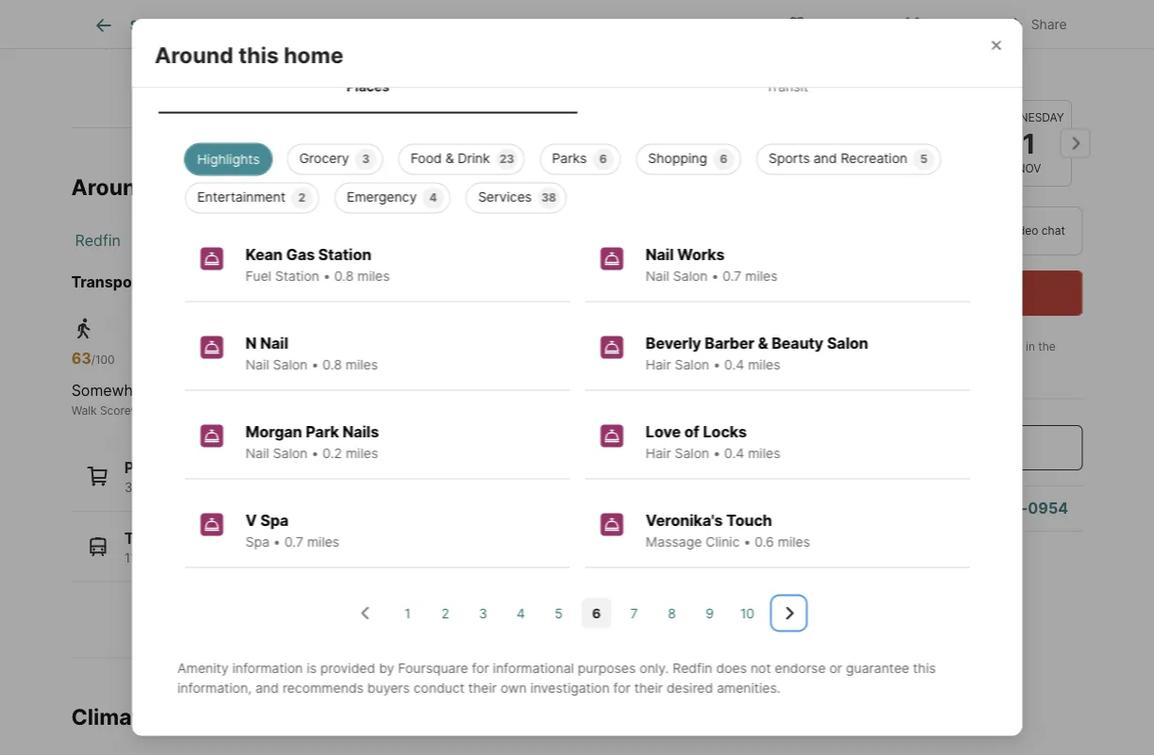 Task type: describe. For each thing, give the bounding box(es) containing it.
112,
[[149, 550, 173, 566]]

6 inside places 3 groceries, 20 restaurants, 6 parks
[[300, 480, 309, 496]]

grocery
[[299, 151, 349, 167]]

0 horizontal spatial endorse
[[159, 2, 203, 16]]

highlights
[[197, 152, 259, 168]]

recreation
[[840, 151, 907, 167]]

is
[[306, 662, 316, 678]]

parks
[[312, 480, 347, 496]]

entertainment
[[197, 190, 285, 206]]

4 button
[[505, 599, 536, 629]]

transit for transit
[[765, 79, 808, 95]]

31
[[919, 127, 951, 160]]

1 vertical spatial spa
[[245, 535, 269, 551]]

1 vertical spatial around
[[71, 174, 150, 200]]

0.8 inside the n nail nail salon • 0.8 miles
[[322, 358, 341, 374]]

only;
[[722, 2, 747, 16]]

/100 for 50
[[313, 353, 337, 367]]

this inside amenity information is provided by foursquare for informational purposes only. redfin does not endorse or guarantee this information, and recommends buyers conduct their own investigation for their desired amenities.
[[913, 662, 935, 678]]

investigation
[[530, 681, 609, 697]]

n nail nail salon • 0.8 miles
[[245, 335, 378, 374]]

transit
[[336, 382, 382, 400]]

may
[[98, 19, 120, 33]]

x-out button
[[887, 4, 981, 43]]

st
[[341, 273, 356, 291]]

30 oct
[[823, 127, 860, 176]]

transportation near 11347 s church st
[[71, 273, 356, 291]]

not inside school service boundaries are intended to be used as a reference only; they may change and are not
[[210, 19, 227, 33]]

next image
[[1060, 128, 1090, 158]]

kean gas station fuel station • 0.8 miles
[[245, 246, 389, 285]]

veronika's
[[645, 512, 722, 531]]

enrollment
[[467, 19, 523, 33]]

buyers
[[367, 681, 409, 697]]

accurate.
[[326, 19, 376, 33]]

• inside nail works nail salon • 0.7 miles
[[711, 269, 718, 285]]

details
[[376, 17, 418, 33]]

they
[[71, 19, 95, 33]]

& for food
[[445, 151, 454, 167]]

ri
[[264, 550, 276, 566]]

property details tab
[[297, 3, 439, 48]]

not inside amenity information is provided by foursquare for informational purposes only. redfin does not endorse or guarantee this information, and recommends buyers conduct their own investigation for their desired amenities.
[[750, 662, 771, 678]]

massage
[[645, 535, 702, 551]]

to
[[379, 19, 392, 33]]

around this home inside dialog
[[154, 42, 343, 68]]

to inside school service boundaries are intended to be used as a reference only; they may change and are not
[[582, 2, 593, 16]]

nail works nail salon • 0.7 miles
[[645, 246, 777, 285]]

chat
[[1042, 224, 1065, 238]]

0 vertical spatial station
[[318, 246, 371, 265]]

tax
[[502, 17, 522, 33]]

wednesday
[[994, 111, 1064, 124]]

groceries,
[[136, 480, 198, 496]]

locks
[[703, 424, 747, 442]]

home inside dialog
[[283, 42, 343, 68]]

near
[[185, 273, 219, 291]]

s
[[270, 273, 279, 291]]

drink
[[457, 151, 490, 167]]

school service boundaries are intended to be used as a reference only; they may change and are not
[[71, 2, 747, 33]]

eligibility,
[[526, 19, 576, 33]]

schedule tour button
[[788, 271, 1083, 316]]

miles inside the n nail nail salon • 0.8 miles
[[345, 358, 378, 374]]

sale & tax history tab
[[439, 3, 589, 48]]

amenities.
[[716, 681, 780, 697]]

amenity
[[177, 662, 228, 678]]

information
[[232, 662, 302, 678]]

barber
[[704, 335, 754, 353]]

transportation
[[71, 273, 182, 291]]

to inside guaranteed to be accurate. to verify school enrollment eligibility, contact the school district directly.
[[295, 19, 306, 33]]

boundaries
[[449, 2, 508, 16]]

schools tab
[[589, 3, 683, 48]]

somewhat
[[71, 382, 147, 400]]

0.7 inside nail works nail salon • 0.7 miles
[[722, 269, 741, 285]]

redfin link
[[75, 231, 121, 250]]

wednesday 1 nov
[[994, 111, 1064, 176]]

score
[[100, 404, 131, 417]]

• inside the n nail nail salon • 0.8 miles
[[311, 358, 318, 374]]

0.6
[[754, 535, 774, 551]]

favorite button
[[771, 4, 879, 43]]

guarantee inside amenity information is provided by foursquare for informational purposes only. redfin does not endorse or guarantee this information, and recommends buyers conduct their own investigation for their desired amenities.
[[846, 662, 909, 678]]

0 horizontal spatial guarantee
[[220, 2, 274, 16]]

nail left works on the right top
[[645, 246, 673, 265]]

walk
[[71, 404, 97, 417]]

tour via video chat list box
[[788, 207, 1083, 256]]

morgan for morgan park nails nail salon • 0.2 miles
[[245, 424, 302, 442]]

provided
[[320, 662, 375, 678]]

endorse inside amenity information is provided by foursquare for informational purposes only. redfin does not endorse or guarantee this information, and recommends buyers conduct their own investigation for their desired amenities.
[[774, 662, 825, 678]]

guaranteed
[[230, 19, 292, 33]]

0 horizontal spatial are
[[190, 19, 207, 33]]

miles inside v spa spa • 0.7 miles
[[307, 535, 339, 551]]

8 button
[[656, 599, 687, 629]]

be inside school service boundaries are intended to be used as a reference only; they may change and are not
[[596, 2, 610, 16]]

sale
[[460, 17, 486, 33]]

nails
[[342, 424, 379, 442]]

tour for go
[[822, 68, 866, 94]]

and inside school service boundaries are intended to be used as a reference only; they may change and are not
[[166, 19, 186, 33]]

oct for 30
[[830, 162, 854, 176]]

salon inside nail works nail salon • 0.7 miles
[[673, 269, 707, 285]]

v spa spa • 0.7 miles
[[245, 512, 339, 551]]

0.8 inside the kean gas station fuel station • 0.8 miles
[[334, 269, 353, 285]]

0.4 inside love of locks hair salon • 0.4 miles
[[724, 446, 744, 462]]

miles inside the morgan park nails nail salon • 0.2 miles
[[345, 446, 378, 462]]

0 vertical spatial spa
[[260, 512, 288, 531]]

chicago
[[225, 231, 284, 250]]

the inside in the last 30 days
[[1038, 340, 1056, 354]]

salon inside love of locks hair salon • 0.4 miles
[[674, 446, 709, 462]]

conduct
[[413, 681, 464, 697]]

redfin does not endorse or guarantee this information.
[[71, 2, 364, 16]]

miles inside veronika's touch massage clinic • 0.6 miles
[[777, 535, 810, 551]]

own
[[500, 681, 526, 697]]

tab list inside around this home dialog
[[154, 60, 1000, 114]]

nail down n
[[245, 358, 269, 374]]

31 oct
[[919, 127, 951, 176]]

schedule tour
[[884, 284, 986, 302]]

115,
[[177, 550, 201, 566]]

tour via video chat
[[964, 224, 1065, 238]]

redfin for redfin
[[75, 231, 121, 250]]

0954
[[1028, 500, 1068, 518]]

1 vertical spatial station
[[275, 269, 319, 285]]

0 horizontal spatial or
[[206, 2, 217, 16]]

0 vertical spatial 5
[[920, 153, 927, 167]]

2 school from the left
[[644, 19, 679, 33]]

food
[[410, 151, 441, 167]]

district
[[682, 19, 719, 33]]

services
[[478, 190, 531, 206]]

good
[[293, 382, 332, 400]]

0 vertical spatial not
[[138, 2, 156, 16]]

0 vertical spatial are
[[512, 2, 529, 16]]

(773) 912-0954
[[950, 500, 1068, 518]]

love of locks hair salon • 0.4 miles
[[645, 424, 780, 462]]

via
[[991, 224, 1006, 238]]

0 horizontal spatial 2
[[298, 192, 305, 205]]

morgan for morgan park
[[314, 231, 368, 250]]

information.
[[300, 2, 364, 16]]

349,
[[232, 550, 261, 566]]

1 school from the left
[[428, 19, 464, 33]]

• inside love of locks hair salon • 0.4 miles
[[713, 446, 720, 462]]

gas
[[286, 246, 314, 265]]

days
[[871, 357, 896, 371]]

be inside guaranteed to be accurate. to verify school enrollment eligibility, contact the school district directly.
[[309, 19, 323, 33]]

miles inside nail works nail salon • 0.7 miles
[[745, 269, 777, 285]]

0 vertical spatial 3
[[362, 153, 369, 167]]

go tour this home
[[788, 68, 976, 94]]

119,
[[205, 550, 228, 566]]



Task type: vqa. For each thing, say whether or not it's contained in the screenshot.


Task type: locate. For each thing, give the bounding box(es) containing it.
0 horizontal spatial 3
[[124, 480, 133, 496]]

0 vertical spatial &
[[490, 17, 498, 33]]

nail up 'restaurants,'
[[245, 446, 269, 462]]

nail
[[645, 246, 673, 265], [645, 269, 669, 285], [260, 335, 288, 353], [245, 358, 269, 374], [245, 446, 269, 462]]

directly.
[[71, 36, 114, 50]]

/100 for 63
[[91, 353, 115, 367]]

3 inside 3 button
[[479, 606, 487, 622]]

1 vertical spatial and
[[813, 151, 837, 167]]

1 vertical spatial endorse
[[774, 662, 825, 678]]

hair inside love of locks hair salon • 0.4 miles
[[645, 446, 671, 462]]

spa right v
[[260, 512, 288, 531]]

& inside "tab"
[[490, 17, 498, 33]]

5 inside button
[[554, 606, 562, 622]]

1 vertical spatial park
[[305, 424, 339, 442]]

salon down works on the right top
[[673, 269, 707, 285]]

list box containing grocery
[[169, 137, 985, 214]]

1 their from the left
[[468, 681, 496, 697]]

the down the used
[[623, 19, 641, 33]]

around this home element
[[154, 19, 366, 69]]

miles inside the kean gas station fuel station • 0.8 miles
[[357, 269, 389, 285]]

station
[[318, 246, 371, 265], [275, 269, 319, 285]]

& left "tax"
[[490, 17, 498, 33]]

for
[[471, 662, 489, 678], [613, 681, 630, 697]]

food & drink 23
[[410, 151, 514, 167]]

and down the information
[[255, 681, 278, 697]]

restaurants,
[[222, 480, 297, 496]]

station up st
[[318, 246, 371, 265]]

does up the "amenities."
[[716, 662, 746, 678]]

1 horizontal spatial 3
[[362, 153, 369, 167]]

2 vertical spatial not
[[750, 662, 771, 678]]

1 vertical spatial &
[[445, 151, 454, 167]]

• left 0.2
[[311, 446, 318, 462]]

1 vertical spatial tab list
[[154, 60, 1000, 114]]

miles right the 0.6
[[777, 535, 810, 551]]

hair down beverly
[[645, 358, 671, 374]]

places tab
[[158, 64, 577, 110]]

transit for transit 111, 112, 115, 119, 349, ri
[[124, 529, 176, 548]]

1 horizontal spatial 2
[[441, 606, 449, 622]]

redfin up desired
[[672, 662, 712, 678]]

0 vertical spatial 1
[[1022, 127, 1035, 160]]

nail right n
[[260, 335, 288, 353]]

None button
[[799, 99, 885, 188], [892, 100, 978, 187], [986, 100, 1072, 187], [799, 99, 885, 188], [892, 100, 978, 187], [986, 100, 1072, 187]]

around this home down overview
[[154, 42, 343, 68]]

6 left parks
[[300, 480, 309, 496]]

5 right "recreation"
[[920, 153, 927, 167]]

for down "purposes"
[[613, 681, 630, 697]]

0.8 up good transit
[[322, 358, 341, 374]]

nov
[[1016, 162, 1041, 176]]

0 horizontal spatial park
[[305, 424, 339, 442]]

0.2
[[322, 446, 342, 462]]

around up the redfin link
[[71, 174, 150, 200]]

not up the "amenities."
[[750, 662, 771, 678]]

0 horizontal spatial home
[[200, 174, 260, 200]]

23
[[499, 153, 514, 167]]

0 vertical spatial around this home
[[154, 42, 343, 68]]

0 vertical spatial 4
[[429, 192, 437, 205]]

5 button
[[543, 599, 573, 629]]

1 vertical spatial 0.8
[[322, 358, 341, 374]]

• down locks
[[713, 446, 720, 462]]

history
[[525, 17, 568, 33]]

salon inside the n nail nail salon • 0.8 miles
[[273, 358, 307, 374]]

does
[[109, 2, 135, 16], [716, 662, 746, 678]]

out
[[943, 17, 965, 33]]

0 vertical spatial to
[[582, 2, 593, 16]]

0 vertical spatial around
[[154, 42, 233, 68]]

0 vertical spatial tab list
[[71, 0, 698, 48]]

nail inside the morgan park nails nail salon • 0.2 miles
[[245, 446, 269, 462]]

& right barber
[[758, 335, 768, 353]]

endorse up search
[[159, 2, 203, 16]]

0 horizontal spatial tour
[[822, 68, 866, 94]]

schedule
[[884, 284, 953, 302]]

1 horizontal spatial park
[[373, 231, 404, 250]]

0 horizontal spatial their
[[468, 681, 496, 697]]

salon
[[673, 269, 707, 285], [827, 335, 868, 353], [273, 358, 307, 374], [674, 358, 709, 374], [273, 446, 307, 462], [674, 446, 709, 462]]

x-
[[929, 17, 943, 33]]

places for places 3 groceries, 20 restaurants, 6 parks
[[124, 459, 173, 477]]

risks
[[158, 704, 210, 731]]

places 3 groceries, 20 restaurants, 6 parks
[[124, 459, 347, 496]]

around this home up illinois
[[71, 174, 260, 200]]

/100 inside 63 /100
[[91, 353, 115, 367]]

beverly
[[645, 335, 701, 353]]

3 button
[[468, 599, 498, 629]]

morgan up st
[[314, 231, 368, 250]]

0 vertical spatial hair
[[645, 358, 671, 374]]

miles down nails
[[345, 446, 378, 462]]

1 button
[[392, 599, 422, 629]]

kean
[[245, 246, 282, 265]]

redfin
[[71, 2, 105, 16], [75, 231, 121, 250], [831, 340, 865, 354], [672, 662, 712, 678]]

1 /100 from the left
[[91, 353, 115, 367]]

to
[[582, 2, 593, 16], [295, 19, 306, 33]]

1 horizontal spatial endorse
[[774, 662, 825, 678]]

oct inside 31 oct
[[923, 162, 947, 176]]

park for morgan park nails nail salon • 0.2 miles
[[305, 424, 339, 442]]

walkable
[[151, 382, 214, 400]]

7 button
[[619, 599, 649, 629]]

does inside amenity information is provided by foursquare for informational purposes only. redfin does not endorse or guarantee this information, and recommends buyers conduct their own investigation for their desired amenities.
[[716, 662, 746, 678]]

1 vertical spatial does
[[716, 662, 746, 678]]

2 /100 from the left
[[313, 353, 337, 367]]

50 /100
[[293, 350, 337, 368]]

20
[[202, 480, 218, 496]]

morgan park nails nail salon • 0.2 miles
[[245, 424, 379, 462]]

• inside veronika's touch massage clinic • 0.6 miles
[[743, 535, 751, 551]]

be up "contact"
[[596, 2, 610, 16]]

1 vertical spatial around this home
[[71, 174, 260, 200]]

• inside the kean gas station fuel station • 0.8 miles
[[323, 269, 330, 285]]

/100 up good transit
[[313, 353, 337, 367]]

redfin for redfin agents led
[[831, 340, 865, 354]]

0 horizontal spatial 4
[[429, 192, 437, 205]]

1 vertical spatial not
[[210, 19, 227, 33]]

1 horizontal spatial 0.7
[[722, 269, 741, 285]]

nail up beverly
[[645, 269, 669, 285]]

miles
[[357, 269, 389, 285], [745, 269, 777, 285], [345, 358, 378, 374], [748, 358, 780, 374], [345, 446, 378, 462], [748, 446, 780, 462], [307, 535, 339, 551], [777, 535, 810, 551]]

2 0.4 from the top
[[724, 446, 744, 462]]

0 vertical spatial or
[[206, 2, 217, 16]]

overview tab
[[196, 3, 297, 48]]

1 horizontal spatial and
[[255, 681, 278, 697]]

0 vertical spatial transit
[[765, 79, 808, 95]]

0 horizontal spatial transit
[[124, 529, 176, 548]]

30 right sports
[[823, 127, 860, 160]]

for right foursquare at the left
[[471, 662, 489, 678]]

2 horizontal spatial and
[[813, 151, 837, 167]]

1 vertical spatial morgan
[[245, 424, 302, 442]]

church
[[283, 273, 337, 291]]

oct right sports
[[830, 162, 854, 176]]

salon left 0.2
[[273, 446, 307, 462]]

miles inside beverly barber & beauty salon hair salon • 0.4 miles
[[748, 358, 780, 374]]

1 horizontal spatial for
[[613, 681, 630, 697]]

contact
[[579, 19, 620, 33]]

0 vertical spatial be
[[596, 2, 610, 16]]

0 horizontal spatial 1
[[404, 606, 410, 622]]

1 inside button
[[404, 606, 410, 622]]

• left st
[[323, 269, 330, 285]]

6 right parks
[[599, 153, 607, 167]]

• down barber
[[713, 358, 720, 374]]

0 horizontal spatial be
[[309, 19, 323, 33]]

4 inside button
[[516, 606, 525, 622]]

transit inside tab
[[765, 79, 808, 95]]

information,
[[177, 681, 251, 697]]

/100 inside "50 /100"
[[313, 353, 337, 367]]

tab list containing search
[[71, 0, 698, 48]]

morgan up 'restaurants,'
[[245, 424, 302, 442]]

3 up 'emergency'
[[362, 153, 369, 167]]

agents
[[868, 340, 905, 354]]

and
[[166, 19, 186, 33], [813, 151, 837, 167], [255, 681, 278, 697]]

• inside the morgan park nails nail salon • 0.2 miles
[[311, 446, 318, 462]]

the right in on the top of page
[[1038, 340, 1056, 354]]

1 vertical spatial 0.4
[[724, 446, 744, 462]]

1 horizontal spatial school
[[644, 19, 679, 33]]

or
[[924, 390, 946, 408]]

1 horizontal spatial are
[[512, 2, 529, 16]]

transit tab
[[577, 64, 996, 110]]

1 horizontal spatial not
[[210, 19, 227, 33]]

home down x-out
[[917, 68, 976, 94]]

transit up 112,
[[124, 529, 176, 548]]

are down redfin does not endorse or guarantee this information.
[[190, 19, 207, 33]]

places inside places 3 groceries, 20 restaurants, 6 parks
[[124, 459, 173, 477]]

1 horizontal spatial morgan
[[314, 231, 368, 250]]

the
[[623, 19, 641, 33], [1038, 340, 1056, 354]]

1 horizontal spatial &
[[490, 17, 498, 33]]

1 horizontal spatial around
[[154, 42, 233, 68]]

6 inside 6 button
[[592, 606, 600, 622]]

somewhat walkable walk score ®
[[71, 382, 214, 417]]

good transit
[[293, 382, 382, 400]]

0 horizontal spatial does
[[109, 2, 135, 16]]

0 horizontal spatial places
[[124, 459, 173, 477]]

tour
[[964, 224, 987, 238]]

redfin up last at the top right
[[831, 340, 865, 354]]

1 horizontal spatial guarantee
[[846, 662, 909, 678]]

• left the 0.6
[[743, 535, 751, 551]]

not up search
[[138, 2, 156, 16]]

0 horizontal spatial /100
[[91, 353, 115, 367]]

1 horizontal spatial /100
[[313, 353, 337, 367]]

places
[[346, 79, 389, 95], [124, 459, 173, 477]]

salon down beverly
[[674, 358, 709, 374]]

1 horizontal spatial to
[[582, 2, 593, 16]]

places up groceries,
[[124, 459, 173, 477]]

places down guaranteed to be accurate. to verify school enrollment eligibility, contact the school district directly. on the top
[[346, 79, 389, 95]]

their left own
[[468, 681, 496, 697]]

share
[[1031, 17, 1067, 33]]

or inside amenity information is provided by foursquare for informational purposes only. redfin does not endorse or guarantee this information, and recommends buyers conduct their own investigation for their desired amenities.
[[829, 662, 842, 678]]

miles up barber
[[745, 269, 777, 285]]

shopping
[[648, 151, 707, 167]]

station down gas
[[275, 269, 319, 285]]

intended
[[532, 2, 579, 16]]

oct
[[830, 162, 854, 176], [923, 162, 947, 176]]

4 down food on the top left of the page
[[429, 192, 437, 205]]

oct inside "30 oct"
[[830, 162, 854, 176]]

and right change
[[166, 19, 186, 33]]

3 left groceries,
[[124, 480, 133, 496]]

are up sale & tax history
[[512, 2, 529, 16]]

2
[[298, 192, 305, 205], [441, 606, 449, 622]]

places for places
[[346, 79, 389, 95]]

miles right ri
[[307, 535, 339, 551]]

& inside beverly barber & beauty salon hair salon • 0.4 miles
[[758, 335, 768, 353]]

list box
[[169, 137, 985, 214]]

to down information.
[[295, 19, 306, 33]]

only.
[[639, 662, 668, 678]]

schools
[[610, 17, 662, 33]]

school down a
[[644, 19, 679, 33]]

around this home dialog
[[132, 19, 1023, 737]]

park for morgan park
[[373, 231, 404, 250]]

0 vertical spatial 30
[[823, 127, 860, 160]]

1
[[1022, 127, 1035, 160], [404, 606, 410, 622]]

0.8 down the morgan park "link"
[[334, 269, 353, 285]]

11347
[[222, 273, 266, 291]]

1 vertical spatial 4
[[516, 606, 525, 622]]

0.4 inside beverly barber & beauty salon hair salon • 0.4 miles
[[724, 358, 744, 374]]

miles inside love of locks hair salon • 0.4 miles
[[748, 446, 780, 462]]

0 vertical spatial 0.8
[[334, 269, 353, 285]]

morgan inside the morgan park nails nail salon • 0.2 miles
[[245, 424, 302, 442]]

& for sale
[[490, 17, 498, 33]]

tour inside button
[[956, 284, 986, 302]]

option
[[788, 207, 925, 256]]

miles up "touch"
[[748, 446, 780, 462]]

not down redfin does not endorse or guarantee this information.
[[210, 19, 227, 33]]

3 inside places 3 groceries, 20 restaurants, 6 parks
[[124, 480, 133, 496]]

1 vertical spatial be
[[309, 19, 323, 33]]

hair down love
[[645, 446, 671, 462]]

1 left 2 button
[[404, 606, 410, 622]]

miles right st
[[357, 269, 389, 285]]

redfin agents led
[[831, 340, 924, 354]]

0 vertical spatial does
[[109, 2, 135, 16]]

1 hair from the top
[[645, 358, 671, 374]]

oct down '31'
[[923, 162, 947, 176]]

• inside v spa spa • 0.7 miles
[[273, 535, 280, 551]]

be down information.
[[309, 19, 323, 33]]

redfin for redfin does not endorse or guarantee this information.
[[71, 2, 105, 16]]

10
[[740, 606, 754, 622]]

their
[[468, 681, 496, 697], [634, 681, 662, 697]]

0 horizontal spatial not
[[138, 2, 156, 16]]

salon down of
[[674, 446, 709, 462]]

and right sports
[[813, 151, 837, 167]]

miles up transit
[[345, 358, 378, 374]]

beverly barber & beauty salon hair salon • 0.4 miles
[[645, 335, 868, 374]]

last
[[831, 357, 850, 371]]

as
[[642, 2, 655, 16]]

30
[[823, 127, 860, 160], [853, 357, 868, 371]]

1 0.4 from the top
[[724, 358, 744, 374]]

desired
[[666, 681, 713, 697]]

3 right 2 button
[[479, 606, 487, 622]]

0.7 right ri
[[284, 535, 303, 551]]

1 horizontal spatial or
[[829, 662, 842, 678]]

0 horizontal spatial and
[[166, 19, 186, 33]]

• inside beverly barber & beauty salon hair salon • 0.4 miles
[[713, 358, 720, 374]]

park up 0.2
[[305, 424, 339, 442]]

does up the 'may'
[[109, 2, 135, 16]]

tab list containing places
[[154, 60, 1000, 114]]

1 oct from the left
[[830, 162, 854, 176]]

spa down v
[[245, 535, 269, 551]]

list box inside around this home dialog
[[169, 137, 985, 214]]

1 vertical spatial transit
[[124, 529, 176, 548]]

home
[[283, 42, 343, 68], [917, 68, 976, 94], [200, 174, 260, 200]]

2 horizontal spatial home
[[917, 68, 976, 94]]

/100 up somewhat
[[91, 353, 115, 367]]

home down highlights
[[200, 174, 260, 200]]

1 vertical spatial places
[[124, 459, 173, 477]]

6
[[599, 153, 607, 167], [720, 153, 727, 167], [300, 480, 309, 496], [592, 606, 600, 622]]

1 vertical spatial 2
[[441, 606, 449, 622]]

0 vertical spatial morgan
[[314, 231, 368, 250]]

led
[[908, 340, 924, 354]]

0.7 down works on the right top
[[722, 269, 741, 285]]

places inside tab
[[346, 79, 389, 95]]

school
[[367, 2, 403, 16]]

redfin inside amenity information is provided by foursquare for informational purposes only. redfin does not endorse or guarantee this information, and recommends buyers conduct their own investigation for their desired amenities.
[[672, 662, 712, 678]]

park inside the morgan park nails nail salon • 0.2 miles
[[305, 424, 339, 442]]

transit up sports
[[765, 79, 808, 95]]

x-out
[[929, 17, 965, 33]]

tour right schedule
[[956, 284, 986, 302]]

& right food on the top left of the page
[[445, 151, 454, 167]]

• down works on the right top
[[711, 269, 718, 285]]

salon up last at the top right
[[827, 335, 868, 353]]

0 vertical spatial for
[[471, 662, 489, 678]]

redfin up transportation
[[75, 231, 121, 250]]

0 horizontal spatial to
[[295, 19, 306, 33]]

6 right 5 button
[[592, 606, 600, 622]]

verify
[[395, 19, 425, 33]]

service
[[407, 2, 445, 16]]

services 38
[[478, 190, 556, 206]]

to up "contact"
[[582, 2, 593, 16]]

0 vertical spatial places
[[346, 79, 389, 95]]

0.4
[[724, 358, 744, 374], [724, 446, 744, 462]]

2 their from the left
[[634, 681, 662, 697]]

transit inside transit 111, 112, 115, 119, 349, ri
[[124, 529, 176, 548]]

30 right last at the top right
[[853, 357, 868, 371]]

1 vertical spatial are
[[190, 19, 207, 33]]

4
[[429, 192, 437, 205], [516, 606, 525, 622]]

favorite
[[814, 17, 863, 33]]

oct for 31
[[923, 162, 947, 176]]

• up 'good'
[[311, 358, 318, 374]]

foursquare
[[398, 662, 468, 678]]

0 horizontal spatial for
[[471, 662, 489, 678]]

0 vertical spatial 0.4
[[724, 358, 744, 374]]

1 horizontal spatial be
[[596, 2, 610, 16]]

home down property
[[283, 42, 343, 68]]

912-
[[994, 500, 1028, 518]]

6 right shopping
[[720, 153, 727, 167]]

miles down beauty
[[748, 358, 780, 374]]

sale & tax history
[[460, 17, 568, 33]]

informational
[[492, 662, 574, 678]]

1 horizontal spatial places
[[346, 79, 389, 95]]

tour for schedule
[[956, 284, 986, 302]]

2 vertical spatial &
[[758, 335, 768, 353]]

hair inside beverly barber & beauty salon hair salon • 0.4 miles
[[645, 358, 671, 374]]

video
[[1009, 224, 1039, 238]]

2 oct from the left
[[923, 162, 947, 176]]

1 up nov
[[1022, 127, 1035, 160]]

0 horizontal spatial around
[[71, 174, 150, 200]]

endorse up the "amenities."
[[774, 662, 825, 678]]

1 horizontal spatial 5
[[920, 153, 927, 167]]

2 vertical spatial 3
[[479, 606, 487, 622]]

0 vertical spatial the
[[623, 19, 641, 33]]

tour
[[822, 68, 866, 94], [956, 284, 986, 302]]

0.7 inside v spa spa • 0.7 miles
[[284, 535, 303, 551]]

1 horizontal spatial 1
[[1022, 127, 1035, 160]]

1 inside wednesday 1 nov
[[1022, 127, 1035, 160]]

2 left 3 button
[[441, 606, 449, 622]]

0 vertical spatial tour
[[822, 68, 866, 94]]

school down service
[[428, 19, 464, 33]]

purposes
[[577, 662, 635, 678]]

chicago link
[[225, 231, 284, 250]]

0 horizontal spatial the
[[623, 19, 641, 33]]

0 horizontal spatial 5
[[554, 606, 562, 622]]

1 vertical spatial 3
[[124, 480, 133, 496]]

2 inside button
[[441, 606, 449, 622]]

tour right go
[[822, 68, 866, 94]]

2 vertical spatial and
[[255, 681, 278, 697]]

1 horizontal spatial does
[[716, 662, 746, 678]]

1 vertical spatial or
[[829, 662, 842, 678]]

around down search
[[154, 42, 233, 68]]

30 inside in the last 30 days
[[853, 357, 868, 371]]

0.4 down barber
[[724, 358, 744, 374]]

•
[[323, 269, 330, 285], [711, 269, 718, 285], [311, 358, 318, 374], [713, 358, 720, 374], [311, 446, 318, 462], [713, 446, 720, 462], [273, 535, 280, 551], [743, 535, 751, 551]]

2 hair from the top
[[645, 446, 671, 462]]

0 horizontal spatial oct
[[830, 162, 854, 176]]

tab list
[[71, 0, 698, 48], [154, 60, 1000, 114]]

2 horizontal spatial 3
[[479, 606, 487, 622]]

around
[[154, 42, 233, 68], [71, 174, 150, 200]]

and inside amenity information is provided by foursquare for informational purposes only. redfin does not endorse or guarantee this information, and recommends buyers conduct their own investigation for their desired amenities.
[[255, 681, 278, 697]]

1 vertical spatial the
[[1038, 340, 1056, 354]]

around inside dialog
[[154, 42, 233, 68]]

salon inside the morgan park nails nail salon • 0.2 miles
[[273, 446, 307, 462]]

the inside guaranteed to be accurate. to verify school enrollment eligibility, contact the school district directly.
[[623, 19, 641, 33]]

2 horizontal spatial not
[[750, 662, 771, 678]]

salon up 'good'
[[273, 358, 307, 374]]

0 horizontal spatial school
[[428, 19, 464, 33]]



